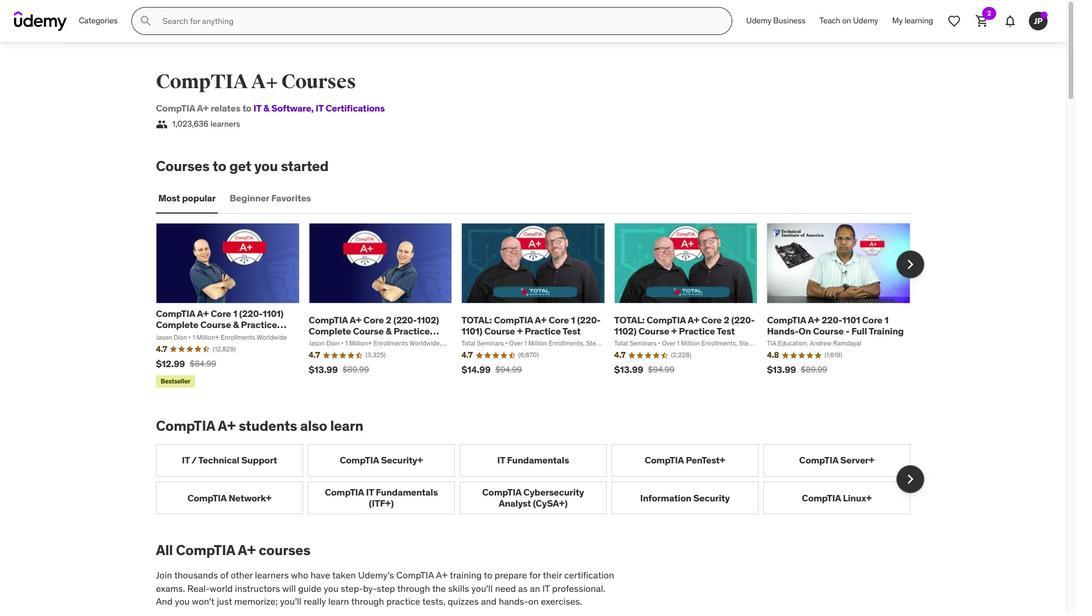 Task type: locate. For each thing, give the bounding box(es) containing it.
courses up "most popular"
[[156, 157, 210, 175]]

learn
[[330, 417, 363, 435], [328, 596, 349, 607]]

you'll down will
[[280, 596, 301, 607]]

1102)
[[417, 314, 439, 326], [614, 325, 637, 337]]

complete inside comptia a+ core 1 (220-1101) complete course & practice exam
[[156, 319, 198, 331]]

& for comptia a+ core 2 (220-1102) complete course & practice exam
[[386, 325, 392, 337]]

total: comptia a+ core 2 (220- 1102) course + practice test
[[614, 314, 755, 337]]

1101) inside comptia a+ core 1 (220-1101) complete course & practice exam
[[263, 308, 283, 319]]

course inside the comptia a+ core 2 (220-1102) complete course & practice exam
[[353, 325, 384, 337]]

0 horizontal spatial you'll
[[280, 596, 301, 607]]

courses up software
[[281, 69, 356, 94]]

course for total: comptia a+ core 2 (220- 1102) course + practice test
[[638, 325, 669, 337]]

2 horizontal spatial you
[[324, 583, 339, 594]]

on right teach
[[842, 15, 851, 26]]

started
[[281, 157, 329, 175]]

course inside total: comptia a+ core 2 (220- 1102) course + practice test
[[638, 325, 669, 337]]

it up 'analyst'
[[497, 454, 505, 466]]

0 vertical spatial next image
[[901, 255, 920, 274]]

join
[[156, 569, 172, 581]]

comptia a+ 220-1101 core 1 hands-on course - full training
[[767, 314, 904, 337]]

exam inside comptia a+ core 1 (220-1101) complete course & practice exam
[[156, 330, 180, 342]]

through down by-
[[351, 596, 384, 607]]

it inside comptia it fundamentals (itf+)
[[366, 486, 374, 498]]

to
[[242, 102, 252, 114], [213, 157, 226, 175], [484, 569, 492, 581]]

2 horizontal spatial to
[[484, 569, 492, 581]]

0 vertical spatial through
[[397, 583, 430, 594]]

categories button
[[72, 7, 125, 35]]

+ inside total: comptia a+ core 1 (220- 1101) course + practice test
[[517, 325, 523, 337]]

1 horizontal spatial total:
[[614, 314, 645, 326]]

courses
[[281, 69, 356, 94], [156, 157, 210, 175]]

1 horizontal spatial courses
[[281, 69, 356, 94]]

comptia pentest+ link
[[611, 444, 759, 477]]

2 horizontal spatial 1
[[884, 314, 889, 326]]

next image
[[901, 255, 920, 274], [901, 470, 920, 489]]

comptia for comptia network+
[[187, 492, 227, 504]]

(220-
[[239, 308, 263, 319], [393, 314, 417, 326], [577, 314, 600, 326], [731, 314, 755, 326]]

1 horizontal spatial to
[[242, 102, 252, 114]]

through up practice
[[397, 583, 430, 594]]

comptia for comptia a+ relates to it & software it certifications
[[156, 102, 195, 114]]

memorize;
[[234, 596, 278, 607]]

0 vertical spatial 1101)
[[263, 308, 283, 319]]

you down exams.
[[175, 596, 190, 607]]

0 horizontal spatial udemy
[[746, 15, 771, 26]]

analyst
[[499, 498, 531, 509]]

comptia for comptia it fundamentals (itf+)
[[325, 486, 364, 498]]

1 horizontal spatial 1
[[571, 314, 575, 326]]

& inside comptia a+ core 1 (220-1101) complete course & practice exam
[[233, 319, 239, 331]]

step-
[[341, 583, 363, 594]]

1 horizontal spatial learners
[[255, 569, 289, 581]]

it right software
[[316, 102, 324, 114]]

0 horizontal spatial to
[[213, 157, 226, 175]]

1 udemy from the left
[[746, 15, 771, 26]]

(220- inside comptia a+ core 1 (220-1101) complete course & practice exam
[[239, 308, 263, 319]]

carousel element
[[156, 223, 924, 390], [156, 444, 924, 515]]

of
[[220, 569, 228, 581]]

small image
[[156, 119, 168, 130]]

most
[[158, 192, 180, 204]]

& inside the comptia a+ core 2 (220-1102) complete course & practice exam
[[386, 325, 392, 337]]

0 vertical spatial you'll
[[471, 583, 493, 594]]

to inside join thousands of other learners who have taken udemy's comptia a+ training to prepare for their certification exams. real-world instructors will guide you step-by-step through the skills you'll need as an it professional. and you won't just memorize; you'll really learn through practice tests, quizzes and hands-on exercises.
[[484, 569, 492, 581]]

learn down step-
[[328, 596, 349, 607]]

you'll up and at the bottom left
[[471, 583, 493, 594]]

learners up instructors
[[255, 569, 289, 581]]

course for comptia a+ core 2 (220-1102) complete course & practice exam
[[353, 325, 384, 337]]

comptia inside 'comptia a+ 220-1101 core 1 hands-on course - full training'
[[767, 314, 806, 326]]

1 carousel element from the top
[[156, 223, 924, 390]]

comptia inside total: comptia a+ core 1 (220- 1101) course + practice test
[[494, 314, 533, 326]]

learning
[[904, 15, 933, 26]]

1 horizontal spatial fundamentals
[[507, 454, 569, 466]]

(itf+)
[[369, 498, 394, 509]]

comptia it fundamentals (itf+) link
[[308, 482, 455, 515]]

course
[[200, 319, 231, 331], [353, 325, 384, 337], [484, 325, 515, 337], [638, 325, 669, 337], [813, 325, 844, 337]]

0 horizontal spatial test
[[563, 325, 581, 337]]

practice
[[241, 319, 277, 331], [394, 325, 430, 337], [525, 325, 561, 337], [679, 325, 715, 337]]

0 horizontal spatial 2
[[386, 314, 391, 326]]

+
[[517, 325, 523, 337], [671, 325, 677, 337]]

1 horizontal spatial exam
[[309, 336, 333, 348]]

a+ inside total: comptia a+ core 2 (220- 1102) course + practice test
[[688, 314, 699, 326]]

udemy
[[746, 15, 771, 26], [853, 15, 878, 26]]

on
[[798, 325, 811, 337]]

course inside total: comptia a+ core 1 (220- 1101) course + practice test
[[484, 325, 515, 337]]

comptia security+
[[340, 454, 423, 466]]

comptia network+ link
[[156, 482, 303, 515]]

comptia inside comptia it fundamentals (itf+)
[[325, 486, 364, 498]]

test inside total: comptia a+ core 1 (220- 1101) course + practice test
[[563, 325, 581, 337]]

real-
[[187, 583, 210, 594]]

comptia linux+
[[802, 492, 872, 504]]

0 horizontal spatial total:
[[461, 314, 492, 326]]

test for 2
[[717, 325, 735, 337]]

1 horizontal spatial 2
[[724, 314, 729, 326]]

prepare
[[495, 569, 527, 581]]

core
[[211, 308, 231, 319], [363, 314, 384, 326], [549, 314, 569, 326], [701, 314, 722, 326], [862, 314, 883, 326]]

practice for total: comptia a+ core 2 (220- 1102) course + practice test
[[679, 325, 715, 337]]

fundamentals up cybersecurity
[[507, 454, 569, 466]]

0 horizontal spatial through
[[351, 596, 384, 607]]

through
[[397, 583, 430, 594], [351, 596, 384, 607]]

test for 1
[[563, 325, 581, 337]]

a+ inside 'comptia a+ 220-1101 core 1 hands-on course - full training'
[[808, 314, 820, 326]]

0 vertical spatial fundamentals
[[507, 454, 569, 466]]

you
[[254, 157, 278, 175], [324, 583, 339, 594], [175, 596, 190, 607]]

comptia for comptia a+ 220-1101 core 1 hands-on course - full training
[[767, 314, 806, 326]]

0 horizontal spatial courses
[[156, 157, 210, 175]]

udemy left 'business'
[[746, 15, 771, 26]]

1 + from the left
[[517, 325, 523, 337]]

it right an
[[542, 583, 550, 594]]

1 vertical spatial 1101)
[[461, 325, 482, 337]]

total:
[[461, 314, 492, 326], [614, 314, 645, 326]]

0 horizontal spatial 1102)
[[417, 314, 439, 326]]

0 vertical spatial on
[[842, 15, 851, 26]]

0 horizontal spatial 1101)
[[263, 308, 283, 319]]

1 horizontal spatial on
[[842, 15, 851, 26]]

it inside "link"
[[497, 454, 505, 466]]

1 vertical spatial learn
[[328, 596, 349, 607]]

udemy left 'my'
[[853, 15, 878, 26]]

+ inside total: comptia a+ core 2 (220- 1102) course + practice test
[[671, 325, 677, 337]]

0 horizontal spatial 1
[[233, 308, 237, 319]]

udemy's
[[358, 569, 394, 581]]

taken
[[332, 569, 356, 581]]

(220- inside the comptia a+ core 2 (220-1102) complete course & practice exam
[[393, 314, 417, 326]]

support
[[241, 454, 277, 466]]

1 horizontal spatial complete
[[309, 325, 351, 337]]

it fundamentals link
[[460, 444, 607, 477]]

1 test from the left
[[563, 325, 581, 337]]

1 horizontal spatial test
[[717, 325, 735, 337]]

notifications image
[[1003, 14, 1017, 28]]

practice for comptia a+ core 2 (220-1102) complete course & practice exam
[[394, 325, 430, 337]]

total: inside total: comptia a+ core 1 (220- 1101) course + practice test
[[461, 314, 492, 326]]

total: for 1101)
[[461, 314, 492, 326]]

1102) inside the comptia a+ core 2 (220-1102) complete course & practice exam
[[417, 314, 439, 326]]

1 horizontal spatial you'll
[[471, 583, 493, 594]]

it down comptia security+ link
[[366, 486, 374, 498]]

0 horizontal spatial complete
[[156, 319, 198, 331]]

information
[[640, 492, 691, 504]]

popular
[[182, 192, 216, 204]]

complete inside the comptia a+ core 2 (220-1102) complete course & practice exam
[[309, 325, 351, 337]]

join thousands of other learners who have taken udemy's comptia a+ training to prepare for their certification exams. real-world instructors will guide you step-by-step through the skills you'll need as an it professional. and you won't just memorize; you'll really learn through practice tests, quizzes and hands-on exercises.
[[156, 569, 614, 607]]

hands-
[[767, 325, 798, 337]]

exam for comptia a+ core 1 (220-1101) complete course & practice exam
[[156, 330, 180, 342]]

carousel element containing it / technical support
[[156, 444, 924, 515]]

1101)
[[263, 308, 283, 319], [461, 325, 482, 337]]

2 next image from the top
[[901, 470, 920, 489]]

1 inside total: comptia a+ core 1 (220- 1101) course + practice test
[[571, 314, 575, 326]]

0 horizontal spatial you
[[175, 596, 190, 607]]

2 vertical spatial to
[[484, 569, 492, 581]]

you down have
[[324, 583, 339, 594]]

udemy image
[[14, 11, 67, 31]]

0 horizontal spatial +
[[517, 325, 523, 337]]

&
[[263, 102, 269, 114], [233, 319, 239, 331], [386, 325, 392, 337]]

1 vertical spatial you
[[324, 583, 339, 594]]

0 vertical spatial courses
[[281, 69, 356, 94]]

to right training
[[484, 569, 492, 581]]

to left the get
[[213, 157, 226, 175]]

practice inside total: comptia a+ core 2 (220- 1102) course + practice test
[[679, 325, 715, 337]]

practice inside comptia a+ core 1 (220-1101) complete course & practice exam
[[241, 319, 277, 331]]

you right the get
[[254, 157, 278, 175]]

0 horizontal spatial fundamentals
[[376, 486, 438, 498]]

1 total: from the left
[[461, 314, 492, 326]]

1 next image from the top
[[901, 255, 920, 274]]

1 vertical spatial learners
[[255, 569, 289, 581]]

comptia
[[156, 69, 248, 94], [156, 102, 195, 114], [156, 308, 195, 319], [309, 314, 348, 326], [494, 314, 533, 326], [647, 314, 686, 326], [767, 314, 806, 326], [156, 417, 215, 435], [340, 454, 379, 466], [645, 454, 684, 466], [799, 454, 838, 466], [325, 486, 364, 498], [482, 486, 521, 498], [187, 492, 227, 504], [802, 492, 841, 504], [176, 542, 235, 560], [396, 569, 434, 581]]

an
[[530, 583, 540, 594]]

1 horizontal spatial 1101)
[[461, 325, 482, 337]]

1 horizontal spatial +
[[671, 325, 677, 337]]

a+
[[251, 69, 278, 94], [197, 102, 209, 114], [197, 308, 209, 319], [350, 314, 361, 326], [535, 314, 547, 326], [688, 314, 699, 326], [808, 314, 820, 326], [218, 417, 236, 435], [238, 542, 256, 560], [436, 569, 448, 581]]

comptia network+
[[187, 492, 272, 504]]

the
[[432, 583, 446, 594]]

courses to get you started
[[156, 157, 329, 175]]

0 horizontal spatial exam
[[156, 330, 180, 342]]

1 vertical spatial on
[[528, 596, 539, 607]]

2 inside the comptia a+ core 2 (220-1102) complete course & practice exam
[[386, 314, 391, 326]]

220-
[[822, 314, 842, 326]]

you'll
[[471, 583, 493, 594], [280, 596, 301, 607]]

practice for comptia a+ core 1 (220-1101) complete course & practice exam
[[241, 319, 277, 331]]

comptia inside comptia a+ core 1 (220-1101) complete course & practice exam
[[156, 308, 195, 319]]

test inside total: comptia a+ core 2 (220- 1102) course + practice test
[[717, 325, 735, 337]]

to right 'relates'
[[242, 102, 252, 114]]

2 + from the left
[[671, 325, 677, 337]]

courses
[[259, 542, 310, 560]]

comptia a+ core 2 (220-1102) complete course & practice exam
[[309, 314, 439, 348]]

fundamentals inside comptia it fundamentals (itf+)
[[376, 486, 438, 498]]

exams.
[[156, 583, 185, 594]]

0 horizontal spatial learners
[[210, 119, 240, 129]]

practice inside total: comptia a+ core 1 (220- 1101) course + practice test
[[525, 325, 561, 337]]

1 vertical spatial fundamentals
[[376, 486, 438, 498]]

1102) inside total: comptia a+ core 2 (220- 1102) course + practice test
[[614, 325, 637, 337]]

their
[[543, 569, 562, 581]]

1
[[233, 308, 237, 319], [571, 314, 575, 326], [884, 314, 889, 326]]

on down an
[[528, 596, 539, 607]]

comptia inside the comptia a+ core 2 (220-1102) complete course & practice exam
[[309, 314, 348, 326]]

exam inside the comptia a+ core 2 (220-1102) complete course & practice exam
[[309, 336, 333, 348]]

2 carousel element from the top
[[156, 444, 924, 515]]

wishlist image
[[947, 14, 961, 28]]

2 test from the left
[[717, 325, 735, 337]]

1 vertical spatial through
[[351, 596, 384, 607]]

1 horizontal spatial udemy
[[853, 15, 878, 26]]

comptia for comptia a+ students also learn
[[156, 417, 215, 435]]

teach
[[819, 15, 840, 26]]

/
[[192, 454, 197, 466]]

1 horizontal spatial you
[[254, 157, 278, 175]]

get
[[229, 157, 251, 175]]

comptia a+ relates to it & software it certifications
[[156, 102, 385, 114]]

2 horizontal spatial &
[[386, 325, 392, 337]]

core inside total: comptia a+ core 1 (220- 1101) course + practice test
[[549, 314, 569, 326]]

(220- inside total: comptia a+ core 2 (220- 1102) course + practice test
[[731, 314, 755, 326]]

fundamentals inside it fundamentals "link"
[[507, 454, 569, 466]]

comptia inside the comptia cybersecurity analyst (cysa+)
[[482, 486, 521, 498]]

total: inside total: comptia a+ core 2 (220- 1102) course + practice test
[[614, 314, 645, 326]]

1 vertical spatial carousel element
[[156, 444, 924, 515]]

practice inside the comptia a+ core 2 (220-1102) complete course & practice exam
[[394, 325, 430, 337]]

0 vertical spatial carousel element
[[156, 223, 924, 390]]

1 vertical spatial next image
[[901, 470, 920, 489]]

complete
[[156, 319, 198, 331], [309, 325, 351, 337]]

0 horizontal spatial on
[[528, 596, 539, 607]]

learn right also
[[330, 417, 363, 435]]

1 vertical spatial to
[[213, 157, 226, 175]]

(220- inside total: comptia a+ core 1 (220- 1101) course + practice test
[[577, 314, 600, 326]]

learners down 'relates'
[[210, 119, 240, 129]]

fundamentals down security+
[[376, 486, 438, 498]]

0 vertical spatial learners
[[210, 119, 240, 129]]

course inside comptia a+ core 1 (220-1101) complete course & practice exam
[[200, 319, 231, 331]]

it / technical support link
[[156, 444, 303, 477]]

1 horizontal spatial 1102)
[[614, 325, 637, 337]]

a+ inside total: comptia a+ core 1 (220- 1101) course + practice test
[[535, 314, 547, 326]]

fundamentals
[[507, 454, 569, 466], [376, 486, 438, 498]]

0 horizontal spatial &
[[233, 319, 239, 331]]

2 total: from the left
[[614, 314, 645, 326]]

on
[[842, 15, 851, 26], [528, 596, 539, 607]]



Task type: describe. For each thing, give the bounding box(es) containing it.
my learning link
[[885, 7, 940, 35]]

udemy business
[[746, 15, 805, 26]]

security
[[693, 492, 730, 504]]

it fundamentals
[[497, 454, 569, 466]]

course inside 'comptia a+ 220-1101 core 1 hands-on course - full training'
[[813, 325, 844, 337]]

comptia a+ core 1 (220-1101) complete course & practice exam
[[156, 308, 283, 342]]

you have alerts image
[[1041, 12, 1048, 19]]

2 vertical spatial you
[[175, 596, 190, 607]]

comptia security+ link
[[308, 444, 455, 477]]

relates
[[211, 102, 241, 114]]

submit search image
[[139, 14, 153, 28]]

it left /
[[182, 454, 190, 466]]

-
[[846, 325, 849, 337]]

it & software link
[[253, 102, 311, 114]]

really
[[304, 596, 326, 607]]

1,023,636
[[172, 119, 208, 129]]

comptia linux+ link
[[763, 482, 910, 515]]

course for comptia a+ core 1 (220-1101) complete course & practice exam
[[200, 319, 231, 331]]

most popular button
[[156, 185, 218, 213]]

+ for 1101)
[[517, 325, 523, 337]]

favorites
[[271, 192, 311, 204]]

thousands
[[174, 569, 218, 581]]

learn inside join thousands of other learners who have taken udemy's comptia a+ training to prepare for their certification exams. real-world instructors will guide you step-by-step through the skills you'll need as an it professional. and you won't just memorize; you'll really learn through practice tests, quizzes and hands-on exercises.
[[328, 596, 349, 607]]

comptia a+ core 1 (220-1101) complete course & practice exam link
[[156, 308, 286, 342]]

core inside 'comptia a+ 220-1101 core 1 hands-on course - full training'
[[862, 314, 883, 326]]

1101
[[842, 314, 860, 326]]

full
[[851, 325, 867, 337]]

0 vertical spatial to
[[242, 102, 252, 114]]

instructors
[[235, 583, 280, 594]]

1 inside comptia a+ core 1 (220-1101) complete course & practice exam
[[233, 308, 237, 319]]

quizzes
[[448, 596, 479, 607]]

pentest+
[[686, 454, 725, 466]]

& for comptia a+ core 1 (220-1101) complete course & practice exam
[[233, 319, 239, 331]]

comptia it fundamentals (itf+)
[[325, 486, 438, 509]]

complete for comptia a+ core 1 (220-1101) complete course & practice exam
[[156, 319, 198, 331]]

students
[[239, 417, 297, 435]]

categories
[[79, 15, 118, 26]]

it / technical support
[[182, 454, 277, 466]]

certifications
[[325, 102, 385, 114]]

practice for total: comptia a+ core 1 (220- 1101) course + practice test
[[525, 325, 561, 337]]

comptia for comptia a+ core 1 (220-1101) complete course & practice exam
[[156, 308, 195, 319]]

0 vertical spatial you
[[254, 157, 278, 175]]

server+
[[840, 454, 874, 466]]

1 horizontal spatial through
[[397, 583, 430, 594]]

it inside join thousands of other learners who have taken udemy's comptia a+ training to prepare for their certification exams. real-world instructors will guide you step-by-step through the skills you'll need as an it professional. and you won't just memorize; you'll really learn through practice tests, quizzes and hands-on exercises.
[[542, 583, 550, 594]]

comptia for comptia server+
[[799, 454, 838, 466]]

1101) inside total: comptia a+ core 1 (220- 1101) course + practice test
[[461, 325, 482, 337]]

core inside comptia a+ core 1 (220-1101) complete course & practice exam
[[211, 308, 231, 319]]

comptia for comptia cybersecurity analyst (cysa+)
[[482, 486, 521, 498]]

+ for 1102)
[[671, 325, 677, 337]]

2 link
[[968, 7, 996, 35]]

it certifications link
[[311, 102, 385, 114]]

teach on udemy link
[[812, 7, 885, 35]]

have
[[311, 569, 330, 581]]

total: comptia a+ core 1 (220- 1101) course + practice test
[[461, 314, 600, 337]]

comptia for comptia a+ courses
[[156, 69, 248, 94]]

a+ inside join thousands of other learners who have taken udemy's comptia a+ training to prepare for their certification exams. real-world instructors will guide you step-by-step through the skills you'll need as an it professional. and you won't just memorize; you'll really learn through practice tests, quizzes and hands-on exercises.
[[436, 569, 448, 581]]

2 horizontal spatial 2
[[987, 9, 991, 18]]

my
[[892, 15, 903, 26]]

exercises.
[[541, 596, 582, 607]]

most popular
[[158, 192, 216, 204]]

1 vertical spatial you'll
[[280, 596, 301, 607]]

comptia for comptia linux+
[[802, 492, 841, 504]]

comptia for comptia pentest+
[[645, 454, 684, 466]]

linux+
[[843, 492, 872, 504]]

comptia server+
[[799, 454, 874, 466]]

it down comptia a+ courses
[[253, 102, 261, 114]]

0 vertical spatial learn
[[330, 417, 363, 435]]

core inside total: comptia a+ core 2 (220- 1102) course + practice test
[[701, 314, 722, 326]]

comptia for comptia a+ core 2 (220-1102) complete course & practice exam
[[309, 314, 348, 326]]

comptia a+ core 2 (220-1102) complete course & practice exam link
[[309, 314, 439, 348]]

skills
[[448, 583, 469, 594]]

a+ inside the comptia a+ core 2 (220-1102) complete course & practice exam
[[350, 314, 361, 326]]

as
[[518, 583, 528, 594]]

total: comptia a+ core 1 (220- 1101) course + practice test link
[[461, 314, 600, 337]]

1 vertical spatial courses
[[156, 157, 210, 175]]

software
[[271, 102, 311, 114]]

other
[[231, 569, 253, 581]]

jp link
[[1024, 7, 1052, 35]]

shopping cart with 2 items image
[[975, 14, 989, 28]]

network+
[[229, 492, 272, 504]]

also
[[300, 417, 327, 435]]

all comptia a+ courses
[[156, 542, 310, 560]]

comptia a+ courses
[[156, 69, 356, 94]]

information security link
[[611, 482, 759, 515]]

a+ inside comptia a+ core 1 (220-1101) complete course & practice exam
[[197, 308, 209, 319]]

will
[[282, 583, 296, 594]]

step
[[377, 583, 395, 594]]

and
[[481, 596, 497, 607]]

course for total: comptia a+ core 1 (220- 1101) course + practice test
[[484, 325, 515, 337]]

2 inside total: comptia a+ core 2 (220- 1102) course + practice test
[[724, 314, 729, 326]]

just
[[217, 596, 232, 607]]

complete for comptia a+ core 2 (220-1102) complete course & practice exam
[[309, 325, 351, 337]]

beginner
[[230, 192, 269, 204]]

1 horizontal spatial &
[[263, 102, 269, 114]]

comptia server+ link
[[763, 444, 910, 477]]

jp
[[1034, 16, 1043, 26]]

for
[[529, 569, 541, 581]]

next image for it fundamentals
[[901, 470, 920, 489]]

security+
[[381, 454, 423, 466]]

comptia for comptia security+
[[340, 454, 379, 466]]

my learning
[[892, 15, 933, 26]]

carousel element containing comptia a+ core 1 (220-1101) complete course & practice exam
[[156, 223, 924, 390]]

tests,
[[422, 596, 445, 607]]

practice
[[386, 596, 420, 607]]

udemy business link
[[739, 7, 812, 35]]

business
[[773, 15, 805, 26]]

won't
[[192, 596, 214, 607]]

comptia inside join thousands of other learners who have taken udemy's comptia a+ training to prepare for their certification exams. real-world instructors will guide you step-by-step through the skills you'll need as an it professional. and you won't just memorize; you'll really learn through practice tests, quizzes and hands-on exercises.
[[396, 569, 434, 581]]

comptia a+ 220-1101 core 1 hands-on course - full training link
[[767, 314, 904, 337]]

learners inside join thousands of other learners who have taken udemy's comptia a+ training to prepare for their certification exams. real-world instructors will guide you step-by-step through the skills you'll need as an it professional. and you won't just memorize; you'll really learn through practice tests, quizzes and hands-on exercises.
[[255, 569, 289, 581]]

total: for 1102)
[[614, 314, 645, 326]]

on inside join thousands of other learners who have taken udemy's comptia a+ training to prepare for their certification exams. real-world instructors will guide you step-by-step through the skills you'll need as an it professional. and you won't just memorize; you'll really learn through practice tests, quizzes and hands-on exercises.
[[528, 596, 539, 607]]

total: comptia a+ core 2 (220- 1102) course + practice test link
[[614, 314, 755, 337]]

next image for comptia a+ 220-1101 core 1 hands-on course - full training
[[901, 255, 920, 274]]

hands-
[[499, 596, 528, 607]]

training
[[869, 325, 904, 337]]

training
[[450, 569, 482, 581]]

Search for anything text field
[[160, 11, 718, 31]]

comptia inside total: comptia a+ core 2 (220- 1102) course + practice test
[[647, 314, 686, 326]]

2 udemy from the left
[[853, 15, 878, 26]]

core inside the comptia a+ core 2 (220-1102) complete course & practice exam
[[363, 314, 384, 326]]

guide
[[298, 583, 321, 594]]

exam for comptia a+ core 2 (220-1102) complete course & practice exam
[[309, 336, 333, 348]]

comptia cybersecurity analyst (cysa+)
[[482, 486, 584, 509]]

professional.
[[552, 583, 605, 594]]

1,023,636 learners
[[172, 119, 240, 129]]

1 inside 'comptia a+ 220-1101 core 1 hands-on course - full training'
[[884, 314, 889, 326]]



Task type: vqa. For each thing, say whether or not it's contained in the screenshot.
CompTIA A+ Core 1 (220-1101) Complete Course & Practice Exam's Practice
yes



